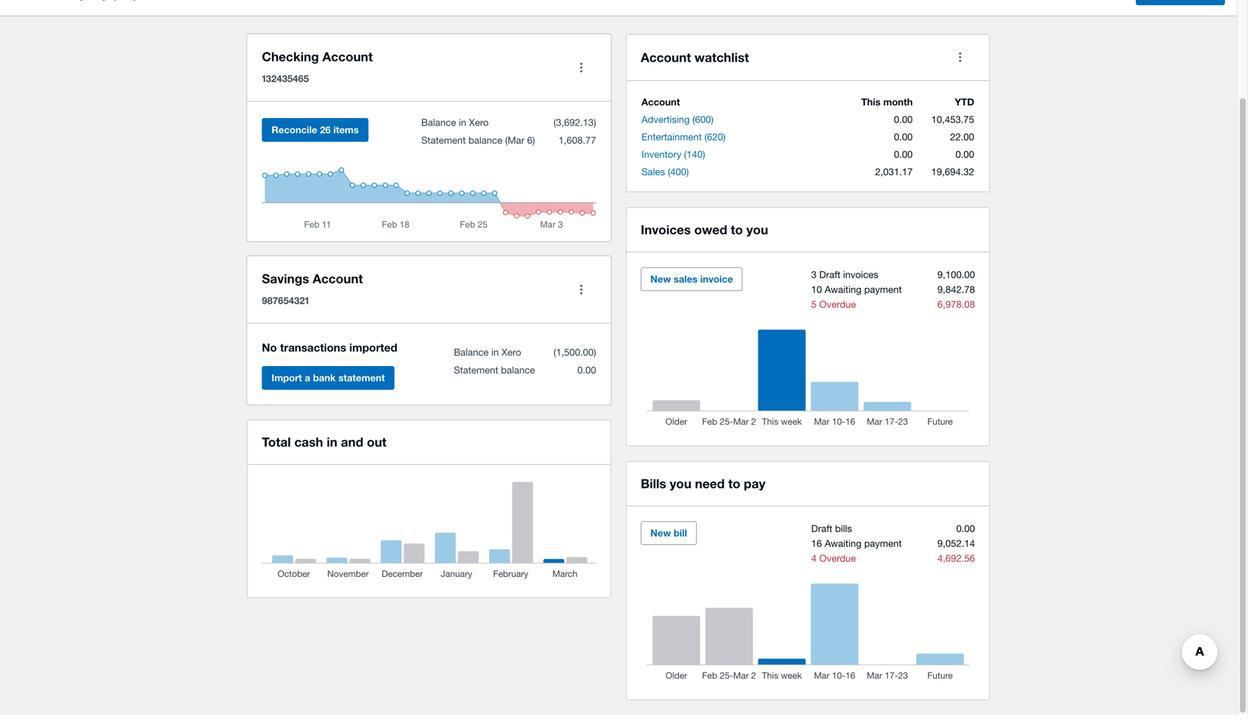 Task type: locate. For each thing, give the bounding box(es) containing it.
16
[[812, 538, 823, 550]]

overdue right "5"
[[820, 299, 857, 310]]

10
[[812, 284, 823, 295]]

0 vertical spatial overdue
[[820, 299, 857, 310]]

to right owed
[[731, 222, 743, 237]]

0 vertical spatial you
[[747, 222, 769, 237]]

invoices owed to you link
[[641, 219, 769, 240]]

need
[[695, 477, 725, 491]]

4,692.56 link
[[938, 553, 976, 565]]

1 vertical spatial balance
[[501, 365, 535, 376]]

in for statement balance (mar 6)
[[459, 117, 467, 128]]

3
[[812, 269, 817, 281]]

items
[[334, 124, 359, 136]]

reconcile
[[272, 124, 317, 136]]

awaiting for bills you need to pay
[[825, 538, 862, 550]]

1 payment from the top
[[865, 284, 902, 295]]

manage menu toggle image
[[567, 53, 597, 83], [567, 275, 597, 305]]

invoices
[[641, 222, 691, 237]]

inventory
[[642, 149, 682, 160]]

balance up statement balance (mar 6)
[[421, 117, 456, 128]]

owed
[[695, 222, 728, 237]]

1 vertical spatial xero
[[502, 347, 522, 358]]

0 vertical spatial balance
[[469, 135, 503, 146]]

0 horizontal spatial in
[[327, 435, 338, 450]]

1 vertical spatial balance
[[454, 347, 489, 358]]

in left and
[[327, 435, 338, 450]]

1 vertical spatial you
[[670, 477, 692, 491]]

2 new from the top
[[651, 528, 671, 539]]

4 overdue link
[[812, 553, 857, 565]]

0 vertical spatial payment
[[865, 284, 902, 295]]

22.00 link
[[951, 131, 975, 143]]

(140)
[[684, 149, 706, 160]]

entertainment
[[642, 131, 702, 143]]

statement
[[421, 135, 466, 146], [454, 365, 499, 376]]

3 draft invoices link
[[812, 269, 879, 281]]

1 awaiting from the top
[[825, 284, 862, 295]]

5 overdue link
[[812, 299, 857, 310]]

6,978.08
[[938, 299, 976, 310]]

new left sales
[[651, 274, 671, 285]]

2,031.17
[[876, 166, 913, 178]]

1 new from the top
[[651, 274, 671, 285]]

in up statement balance (mar 6)
[[459, 117, 467, 128]]

accounts watchlist options image
[[946, 42, 976, 72]]

1 vertical spatial statement
[[454, 365, 499, 376]]

0 vertical spatial new
[[651, 274, 671, 285]]

1 vertical spatial awaiting
[[825, 538, 862, 550]]

1 vertical spatial balance in xero
[[454, 347, 522, 358]]

to left "pay"
[[729, 477, 741, 491]]

bills
[[641, 477, 667, 491]]

0 horizontal spatial you
[[670, 477, 692, 491]]

10,453.75 link
[[932, 114, 975, 125]]

to
[[731, 222, 743, 237], [729, 477, 741, 491]]

account
[[323, 49, 373, 64], [641, 50, 691, 65], [642, 96, 680, 108], [313, 271, 363, 286]]

checking
[[262, 49, 319, 64]]

2 payment from the top
[[865, 538, 902, 550]]

9,842.78
[[938, 284, 976, 295]]

0 vertical spatial xero
[[469, 117, 489, 128]]

you right owed
[[747, 222, 769, 237]]

draft
[[820, 269, 841, 281], [812, 523, 833, 535]]

19,694.32 link
[[932, 166, 975, 178]]

0 vertical spatial manage menu toggle image
[[567, 53, 597, 83]]

2 horizontal spatial in
[[492, 347, 499, 358]]

you inside bills you need to pay link
[[670, 477, 692, 491]]

bills
[[836, 523, 853, 535]]

balance in xero up statement balance (mar 6)
[[421, 117, 489, 128]]

awaiting for invoices owed to you
[[825, 284, 862, 295]]

2 awaiting from the top
[[825, 538, 862, 550]]

new for new sales invoice
[[651, 274, 671, 285]]

1 vertical spatial manage menu toggle image
[[567, 275, 597, 305]]

0 vertical spatial to
[[731, 222, 743, 237]]

0.00 for (140)
[[895, 149, 913, 160]]

balance up statement balance
[[454, 347, 489, 358]]

advertising (600) link
[[642, 114, 714, 125]]

1 manage menu toggle image from the top
[[567, 53, 597, 83]]

1 horizontal spatial xero
[[502, 347, 522, 358]]

total cash in and out
[[262, 435, 387, 450]]

awaiting down the 3 draft invoices link
[[825, 284, 862, 295]]

2 manage menu toggle image from the top
[[567, 275, 597, 305]]

3 draft invoices
[[812, 269, 879, 281]]

balance in xero up statement balance
[[454, 347, 522, 358]]

9,052.14 link
[[938, 538, 976, 550]]

to inside 'link'
[[731, 222, 743, 237]]

reconcile 26 items
[[272, 124, 359, 136]]

this
[[862, 96, 881, 108]]

invoice
[[701, 274, 733, 285]]

ytd
[[955, 96, 975, 108]]

manage menu toggle image up (1,500.00)
[[567, 275, 597, 305]]

in
[[459, 117, 467, 128], [492, 347, 499, 358], [327, 435, 338, 450]]

1 horizontal spatial you
[[747, 222, 769, 237]]

132435465
[[262, 73, 309, 84]]

balance in xero
[[421, 117, 489, 128], [454, 347, 522, 358]]

1 vertical spatial in
[[492, 347, 499, 358]]

0 vertical spatial balance in xero
[[421, 117, 489, 128]]

xero for statement balance
[[502, 347, 522, 358]]

9,052.14
[[938, 538, 976, 550]]

0.00 for bills
[[957, 523, 976, 535]]

you right bills
[[670, 477, 692, 491]]

new bill link
[[641, 522, 697, 546]]

in up statement balance
[[492, 347, 499, 358]]

balance in xero for statement balance (mar 6)
[[421, 117, 489, 128]]

statement for statement balance
[[454, 365, 499, 376]]

entertainment (620)
[[642, 131, 726, 143]]

2 overdue from the top
[[820, 553, 857, 565]]

out
[[367, 435, 387, 450]]

bills you need to pay
[[641, 477, 766, 491]]

1 overdue from the top
[[820, 299, 857, 310]]

xero up statement balance (mar 6)
[[469, 117, 489, 128]]

1 vertical spatial overdue
[[820, 553, 857, 565]]

awaiting
[[825, 284, 862, 295], [825, 538, 862, 550]]

0 horizontal spatial xero
[[469, 117, 489, 128]]

xero up statement balance
[[502, 347, 522, 358]]

and
[[341, 435, 364, 450]]

new left bill
[[651, 528, 671, 539]]

awaiting down bills
[[825, 538, 862, 550]]

manage menu toggle image up (3,692.13)
[[567, 53, 597, 83]]

new
[[651, 274, 671, 285], [651, 528, 671, 539]]

draft up "16"
[[812, 523, 833, 535]]

1 horizontal spatial in
[[459, 117, 467, 128]]

0.00 for (620)
[[895, 131, 913, 143]]

2 vertical spatial in
[[327, 435, 338, 450]]

account left watchlist
[[641, 50, 691, 65]]

0 vertical spatial balance
[[421, 117, 456, 128]]

checking account
[[262, 49, 373, 64]]

10 awaiting payment
[[812, 284, 902, 295]]

import
[[272, 372, 302, 384]]

xero for statement balance (mar 6)
[[469, 117, 489, 128]]

draft right 3
[[820, 269, 841, 281]]

1 vertical spatial to
[[729, 477, 741, 491]]

balance
[[469, 135, 503, 146], [501, 365, 535, 376]]

0 vertical spatial in
[[459, 117, 467, 128]]

balance
[[421, 117, 456, 128], [454, 347, 489, 358]]

xero
[[469, 117, 489, 128], [502, 347, 522, 358]]

0.00 link for 0.00
[[895, 149, 913, 160]]

sales (400)
[[642, 166, 689, 178]]

0 vertical spatial statement
[[421, 135, 466, 146]]

1 vertical spatial payment
[[865, 538, 902, 550]]

a
[[305, 372, 311, 384]]

0 vertical spatial awaiting
[[825, 284, 862, 295]]

account watchlist
[[641, 50, 749, 65]]

1 vertical spatial draft
[[812, 523, 833, 535]]

1 vertical spatial new
[[651, 528, 671, 539]]

16 awaiting payment
[[812, 538, 902, 550]]

4 overdue
[[812, 553, 857, 565]]

0.00
[[895, 114, 913, 125], [895, 131, 913, 143], [895, 149, 913, 160], [956, 149, 975, 160], [575, 365, 597, 376], [957, 523, 976, 535]]

overdue right 4
[[820, 553, 857, 565]]

(600)
[[693, 114, 714, 125]]



Task type: vqa. For each thing, say whether or not it's contained in the screenshot.


Task type: describe. For each thing, give the bounding box(es) containing it.
balance for statement balance
[[501, 365, 535, 376]]

inventory (140)
[[642, 149, 706, 160]]

10 awaiting payment link
[[812, 284, 902, 295]]

9,100.00
[[938, 269, 976, 281]]

watchlist
[[695, 50, 749, 65]]

payment for invoices owed to you
[[865, 284, 902, 295]]

987654321
[[262, 295, 309, 307]]

balance in xero for statement balance
[[454, 347, 522, 358]]

invoices owed to you
[[641, 222, 769, 237]]

new for new bill
[[651, 528, 671, 539]]

16 awaiting payment link
[[812, 538, 902, 550]]

account watchlist link
[[641, 47, 749, 68]]

savings account
[[262, 271, 363, 286]]

import a bank statement link
[[262, 366, 395, 390]]

bank
[[313, 372, 336, 384]]

statement
[[339, 372, 385, 384]]

account right checking
[[323, 49, 373, 64]]

9,842.78 link
[[938, 284, 976, 295]]

manage menu toggle image for savings account
[[567, 275, 597, 305]]

bills you need to pay link
[[641, 474, 766, 494]]

19,694.32
[[932, 166, 975, 178]]

6)
[[527, 135, 535, 146]]

draft bills link
[[812, 523, 853, 535]]

account inside account watchlist link
[[641, 50, 691, 65]]

manage menu toggle image for checking account
[[567, 53, 597, 83]]

sales
[[674, 274, 698, 285]]

(620)
[[705, 131, 726, 143]]

22.00
[[951, 131, 975, 143]]

2,031.17 link
[[876, 166, 913, 178]]

balance for statement balance (mar 6)
[[421, 117, 456, 128]]

26
[[320, 124, 331, 136]]

10,453.75
[[932, 114, 975, 125]]

cash
[[295, 435, 323, 450]]

entertainment (620) link
[[642, 131, 726, 143]]

0.00 link for 22.00
[[895, 131, 913, 143]]

reconcile 26 items button
[[262, 118, 369, 142]]

pay
[[744, 477, 766, 491]]

0.00 for (600)
[[895, 114, 913, 125]]

overdue for bills you need to pay
[[820, 553, 857, 565]]

no transactions imported
[[262, 341, 398, 355]]

4
[[812, 553, 817, 565]]

total cash in and out link
[[262, 432, 387, 453]]

you inside invoices owed to you 'link'
[[747, 222, 769, 237]]

advertising
[[642, 114, 690, 125]]

sales (400) link
[[642, 166, 689, 178]]

new sales invoice
[[651, 274, 733, 285]]

no
[[262, 341, 277, 355]]

this month
[[862, 96, 913, 108]]

statement for statement balance (mar 6)
[[421, 135, 466, 146]]

new sales invoice link
[[641, 268, 743, 291]]

month
[[884, 96, 913, 108]]

0 vertical spatial draft
[[820, 269, 841, 281]]

(1,500.00)
[[554, 347, 597, 358]]

(mar
[[505, 135, 525, 146]]

invoices
[[844, 269, 879, 281]]

transactions
[[280, 341, 346, 355]]

inventory (140) link
[[642, 149, 706, 160]]

(3,692.13)
[[554, 117, 597, 128]]

savings
[[262, 271, 309, 286]]

payment for bills you need to pay
[[865, 538, 902, 550]]

balance for statement balance
[[454, 347, 489, 358]]

6,978.08 link
[[938, 299, 976, 310]]

1,608.77
[[556, 135, 597, 146]]

5 overdue
[[812, 299, 857, 310]]

sales
[[642, 166, 666, 178]]

account right savings
[[313, 271, 363, 286]]

balance for statement balance (mar 6)
[[469, 135, 503, 146]]

5
[[812, 299, 817, 310]]

advertising (600)
[[642, 114, 714, 125]]

total
[[262, 435, 291, 450]]

statement balance
[[454, 365, 535, 376]]

in for statement balance
[[492, 347, 499, 358]]

4,692.56
[[938, 553, 976, 565]]

new bill
[[651, 528, 687, 539]]

0.00 link for 10,453.75
[[895, 114, 913, 125]]

bill
[[674, 528, 687, 539]]

statement balance (mar 6)
[[421, 135, 535, 146]]

import a bank statement
[[272, 372, 385, 384]]

overdue for invoices owed to you
[[820, 299, 857, 310]]

account up advertising at the right top of page
[[642, 96, 680, 108]]

9,100.00 link
[[938, 269, 976, 281]]

(400)
[[668, 166, 689, 178]]

imported
[[350, 341, 398, 355]]



